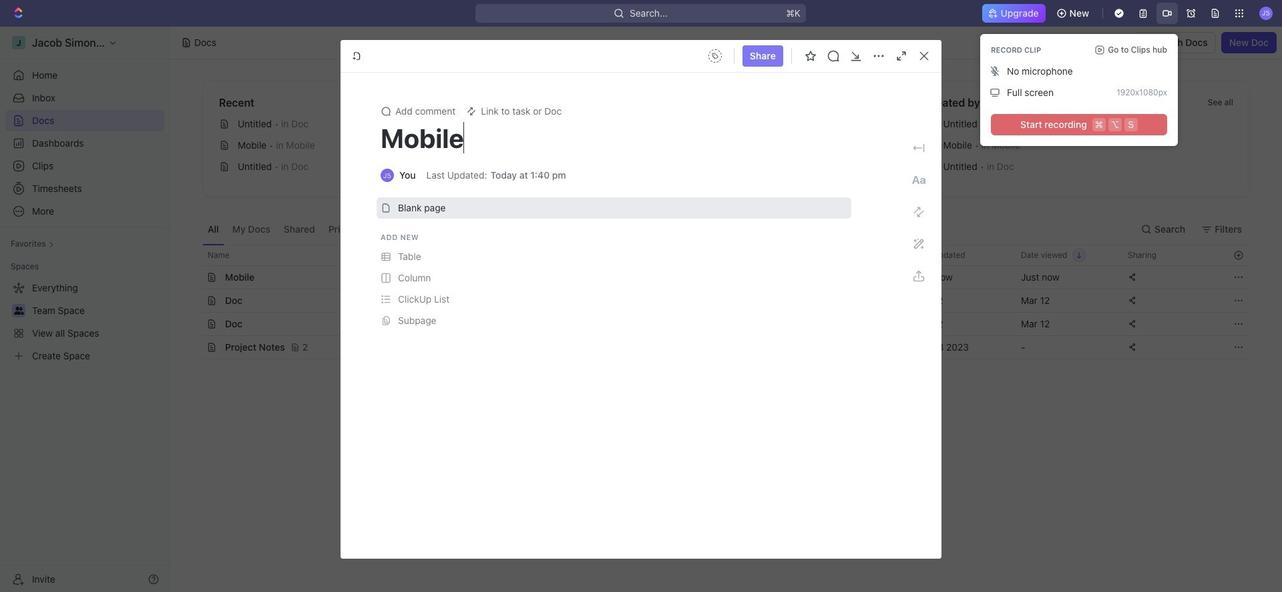 Task type: vqa. For each thing, say whether or not it's contained in the screenshot.
top 4
no



Task type: describe. For each thing, give the bounding box(es) containing it.
cell for fourth row from the bottom
[[188, 266, 202, 289]]

cell for 4th row
[[188, 313, 202, 336]]

5 row from the top
[[188, 336, 1250, 360]]

title text field
[[381, 122, 847, 154]]

sidebar navigation
[[0, 27, 170, 593]]

cell for 5th row from the top
[[188, 337, 202, 359]]

tree inside sidebar navigation
[[5, 278, 164, 367]]

3 row from the top
[[188, 289, 1250, 313]]



Task type: locate. For each thing, give the bounding box(es) containing it.
4 cell from the top
[[188, 337, 202, 359]]

cell
[[188, 266, 202, 289], [188, 290, 202, 313], [188, 313, 202, 336], [188, 337, 202, 359]]

4 row from the top
[[188, 313, 1250, 337]]

1 row from the top
[[188, 245, 1250, 266]]

tab list
[[202, 214, 533, 245]]

table
[[188, 245, 1250, 360]]

2 row from the top
[[188, 266, 1250, 290]]

column header
[[188, 245, 202, 266]]

2 cell from the top
[[188, 290, 202, 313]]

row
[[188, 245, 1250, 266], [188, 266, 1250, 290], [188, 289, 1250, 313], [188, 313, 1250, 337], [188, 336, 1250, 360]]

tree
[[5, 278, 164, 367]]

cell for third row from the bottom of the page
[[188, 290, 202, 313]]

1 cell from the top
[[188, 266, 202, 289]]

3 cell from the top
[[188, 313, 202, 336]]



